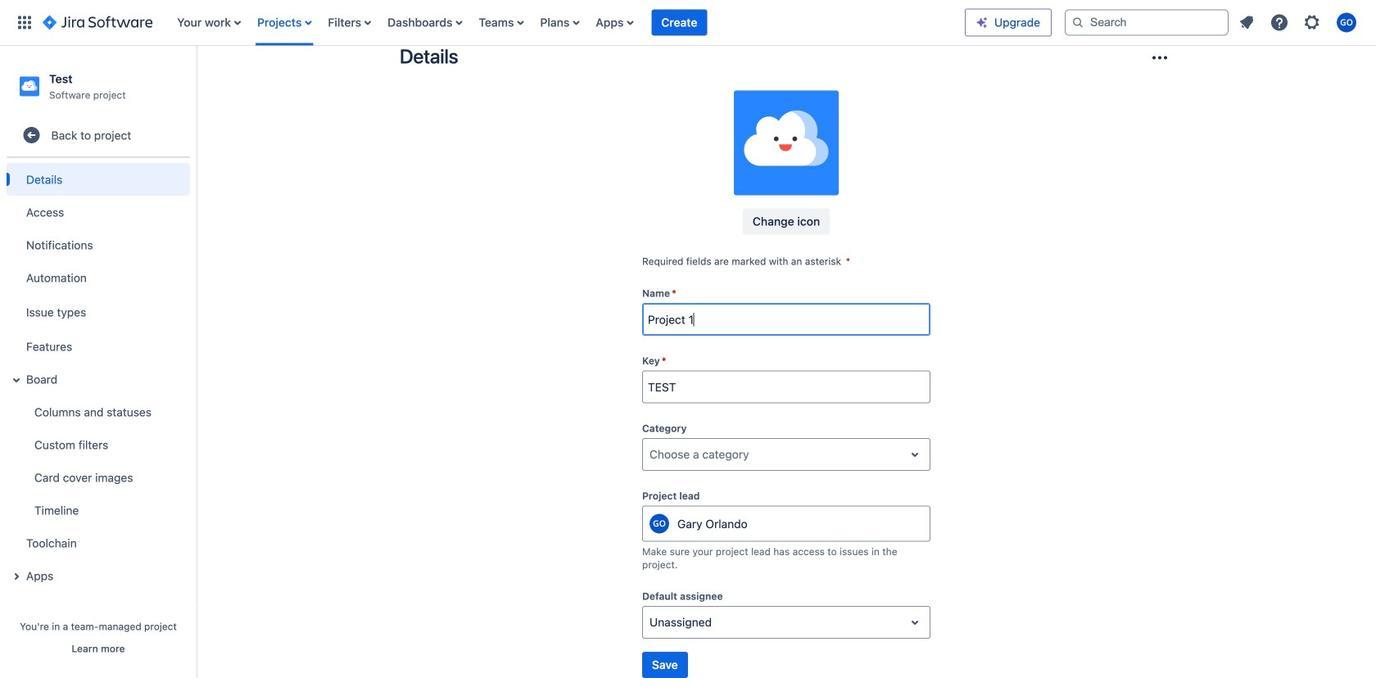 Task type: vqa. For each thing, say whether or not it's contained in the screenshot.
group at the left
yes



Task type: locate. For each thing, give the bounding box(es) containing it.
0 vertical spatial open image
[[905, 445, 925, 465]]

notifications image
[[1237, 13, 1257, 32]]

None text field
[[650, 447, 653, 463]]

None field
[[643, 305, 930, 334], [643, 372, 930, 402], [643, 305, 930, 334], [643, 372, 930, 402]]

0 vertical spatial expand image
[[7, 370, 26, 390]]

group
[[3, 158, 190, 597]]

sidebar element
[[0, 46, 197, 678]]

more image
[[1150, 48, 1170, 68]]

list item
[[652, 0, 707, 45]]

expand image
[[7, 370, 26, 390], [7, 567, 26, 587]]

group inside sidebar element
[[3, 158, 190, 597]]

banner
[[0, 0, 1376, 46]]

None text field
[[650, 615, 653, 631]]

project avatar image
[[734, 91, 839, 195]]

1 vertical spatial expand image
[[7, 567, 26, 587]]

list
[[169, 0, 965, 45], [1232, 8, 1367, 37]]

jira software image
[[43, 13, 153, 32], [43, 13, 153, 32]]

appswitcher icon image
[[15, 13, 34, 32]]

1 vertical spatial open image
[[905, 613, 925, 633]]

help image
[[1270, 13, 1290, 32]]

main content
[[197, 0, 1376, 678]]

open image
[[905, 445, 925, 465], [905, 613, 925, 633]]

None search field
[[1065, 9, 1229, 36]]



Task type: describe. For each thing, give the bounding box(es) containing it.
settings image
[[1303, 13, 1322, 32]]

Search field
[[1065, 9, 1229, 36]]

0 horizontal spatial list
[[169, 0, 965, 45]]

search image
[[1072, 16, 1085, 29]]

sidebar navigation image
[[179, 66, 215, 98]]

1 open image from the top
[[905, 445, 925, 465]]

1 expand image from the top
[[7, 370, 26, 390]]

2 expand image from the top
[[7, 567, 26, 587]]

your profile and settings image
[[1337, 13, 1357, 32]]

1 horizontal spatial list
[[1232, 8, 1367, 37]]

2 open image from the top
[[905, 613, 925, 633]]

primary element
[[10, 0, 965, 45]]



